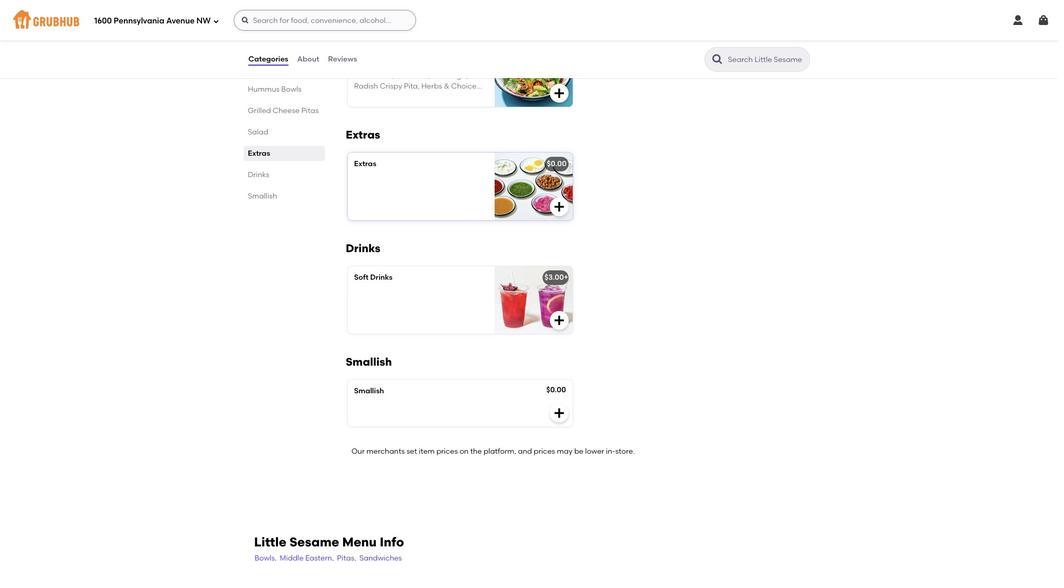 Task type: locate. For each thing, give the bounding box(es) containing it.
1 vertical spatial smallish
[[346, 356, 392, 369]]

Search Little Sesame search field
[[727, 55, 807, 65]]

categories button
[[248, 41, 289, 78]]

0 vertical spatial &
[[282, 42, 287, 51]]

sandwiches
[[264, 63, 306, 72]]

extras image
[[495, 153, 573, 221]]

0 horizontal spatial salad
[[248, 127, 269, 136]]

0 horizontal spatial choice
[[354, 61, 380, 70]]

romaine,
[[397, 71, 430, 80]]

1 horizontal spatial &
[[444, 82, 450, 91]]

0 vertical spatial smallish
[[248, 192, 277, 200]]

svg image
[[1012, 14, 1025, 27], [553, 314, 566, 327], [553, 407, 566, 420]]

salad
[[346, 15, 378, 28], [388, 46, 409, 55], [248, 127, 269, 136]]

pitas
[[302, 106, 319, 115]]

pita
[[289, 42, 303, 51], [248, 63, 262, 72]]

1 horizontal spatial pita
[[289, 42, 303, 51]]

smallish inside tab
[[248, 192, 277, 200]]

svg image inside main navigation navigation
[[1012, 14, 1025, 27]]

1 horizontal spatial salad
[[346, 15, 378, 28]]

hummus inside hummus & pita tab
[[248, 42, 280, 51]]

lower
[[586, 447, 605, 456]]

salad down grilled
[[248, 127, 269, 136]]

1 vertical spatial svg image
[[553, 314, 566, 327]]

of up shawarma,
[[381, 61, 388, 70]]

0 horizontal spatial of
[[354, 93, 361, 101]]

best sellers
[[248, 21, 288, 30]]

of up tahini
[[354, 93, 361, 101]]

little sesame menu info
[[254, 534, 404, 550]]

2 horizontal spatial &
[[477, 93, 482, 101]]

salad up chicken
[[388, 46, 409, 55]]

0 vertical spatial choice
[[354, 61, 380, 70]]

of
[[381, 61, 388, 70], [354, 93, 361, 101]]

svg image
[[1038, 14, 1051, 27], [241, 16, 249, 24], [213, 18, 219, 24], [553, 87, 566, 100], [553, 201, 566, 213]]

avenue
[[166, 16, 195, 25]]

pita up hummus bowls
[[248, 63, 262, 72]]

0 vertical spatial pita
[[289, 42, 303, 51]]

main navigation navigation
[[0, 0, 1059, 41]]

drinks down extras tab
[[248, 170, 270, 179]]

prices left "on"
[[437, 447, 458, 456]]

svg image for drinks
[[553, 314, 566, 327]]

& up the categories
[[282, 42, 287, 51]]

+
[[564, 273, 569, 282]]

0 vertical spatial salad
[[346, 15, 378, 28]]

choice up ranch
[[452, 82, 477, 91]]

hummus up grilled
[[248, 85, 280, 94]]

1 hummus from the top
[[248, 42, 280, 51]]

0 horizontal spatial prices
[[437, 447, 458, 456]]

1 vertical spatial extras
[[248, 149, 270, 158]]

be
[[575, 447, 584, 456]]

& down cabbage,
[[444, 82, 450, 91]]

soft drinks image
[[495, 266, 573, 334]]

prices right and
[[534, 447, 556, 456]]

1 horizontal spatial prices
[[534, 447, 556, 456]]

grilled cheese pitas
[[248, 106, 319, 115]]

herbs
[[422, 82, 443, 91]]

2 vertical spatial &
[[477, 93, 482, 101]]

set
[[407, 447, 417, 456]]

&
[[282, 42, 287, 51], [444, 82, 450, 91], [477, 93, 482, 101]]

crispy
[[380, 82, 402, 91]]

labneh
[[424, 93, 450, 101]]

bowls
[[282, 85, 302, 94]]

pita sandwiches tab
[[248, 62, 321, 73]]

dressing,
[[390, 93, 422, 101]]

cauliflower
[[430, 61, 470, 70]]

2 prices from the left
[[534, 447, 556, 456]]

0 horizontal spatial &
[[282, 42, 287, 51]]

smallish tab
[[248, 191, 321, 201]]

2 horizontal spatial salad
[[388, 46, 409, 55]]

2 vertical spatial salad
[[248, 127, 269, 136]]

1 horizontal spatial of
[[381, 61, 388, 70]]

1 vertical spatial choice
[[452, 82, 477, 91]]

or
[[421, 61, 428, 70]]

extras tab
[[248, 148, 321, 159]]

2 vertical spatial svg image
[[553, 407, 566, 420]]

& right ranch
[[477, 93, 482, 101]]

salad up fattoush at the top
[[346, 15, 378, 28]]

$0.00
[[547, 160, 567, 168], [547, 386, 566, 395]]

drinks up soft
[[346, 242, 381, 255]]

sesame
[[290, 534, 339, 550]]

fattoush
[[354, 46, 386, 55]]

pita,
[[404, 82, 420, 91]]

drinks right soft
[[371, 273, 393, 282]]

extras
[[346, 128, 380, 141], [248, 149, 270, 158], [354, 160, 377, 168]]

drinks
[[248, 170, 270, 179], [346, 242, 381, 255], [371, 273, 393, 282]]

smallish
[[248, 192, 277, 200], [346, 356, 392, 369], [354, 387, 384, 396]]

0 vertical spatial hummus
[[248, 42, 280, 51]]

1 vertical spatial of
[[354, 93, 361, 101]]

hummus
[[248, 42, 280, 51], [248, 85, 280, 94]]

extras inside tab
[[248, 149, 270, 158]]

reviews
[[328, 55, 357, 63]]

1 vertical spatial hummus
[[248, 85, 280, 94]]

soft
[[354, 273, 369, 282]]

best sellers tab
[[248, 20, 321, 31]]

prices
[[437, 447, 458, 456], [534, 447, 556, 456]]

little
[[254, 534, 287, 550]]

2 hummus from the top
[[248, 85, 280, 94]]

pita up about
[[289, 42, 303, 51]]

1 prices from the left
[[437, 447, 458, 456]]

0 vertical spatial svg image
[[1012, 14, 1025, 27]]

hummus & pita tab
[[248, 41, 321, 52]]

hummus for hummus & pita
[[248, 42, 280, 51]]

choice up shawarma,
[[354, 61, 380, 70]]

1 vertical spatial salad
[[388, 46, 409, 55]]

pita sandwiches
[[248, 63, 306, 72]]

2 vertical spatial smallish
[[354, 387, 384, 396]]

0 vertical spatial of
[[381, 61, 388, 70]]

hummus up the categories
[[248, 42, 280, 51]]

0 horizontal spatial pita
[[248, 63, 262, 72]]

1 vertical spatial drinks
[[346, 242, 381, 255]]

grilled cheese pitas tab
[[248, 105, 321, 116]]

0 vertical spatial drinks
[[248, 170, 270, 179]]

about
[[297, 55, 319, 63]]

salad inside tab
[[248, 127, 269, 136]]

choice
[[354, 61, 380, 70], [452, 82, 477, 91]]

hummus inside hummus bowls tab
[[248, 85, 280, 94]]

Search for food, convenience, alcohol... search field
[[234, 10, 416, 31]]

$3.00
[[545, 273, 564, 282]]

on
[[460, 447, 469, 456]]



Task type: describe. For each thing, give the bounding box(es) containing it.
grilled
[[248, 106, 271, 115]]

info
[[380, 534, 404, 550]]

0 vertical spatial extras
[[346, 128, 380, 141]]

sumac
[[363, 93, 388, 101]]

chicken
[[390, 61, 419, 70]]

drinks tab
[[248, 169, 321, 180]]

svg image for smallish
[[553, 407, 566, 420]]

sellers
[[265, 21, 288, 30]]

$3.00 +
[[545, 273, 569, 282]]

in-
[[606, 447, 616, 456]]

ranch
[[452, 93, 475, 101]]

store.
[[616, 447, 635, 456]]

"caesar"
[[377, 103, 409, 112]]

item
[[419, 447, 435, 456]]

hummus for hummus bowls
[[248, 85, 280, 94]]

& inside tab
[[282, 42, 287, 51]]

categories
[[249, 55, 289, 63]]

1600 pennsylvania avenue nw
[[94, 16, 211, 25]]

shawarma,
[[354, 71, 395, 80]]

1 vertical spatial $0.00
[[547, 386, 566, 395]]

reviews button
[[328, 41, 358, 78]]

salad tab
[[248, 126, 321, 137]]

hummus bowls tab
[[248, 84, 321, 95]]

nw
[[197, 16, 211, 25]]

platform,
[[484, 447, 517, 456]]

hummus bowls
[[248, 85, 302, 94]]

the
[[471, 447, 482, 456]]

1 vertical spatial &
[[444, 82, 450, 91]]

search icon image
[[712, 53, 724, 66]]

tahini
[[354, 103, 375, 112]]

0 vertical spatial $0.00
[[547, 160, 567, 168]]

1 vertical spatial pita
[[248, 63, 262, 72]]

radish
[[354, 82, 378, 91]]

1 horizontal spatial choice
[[452, 82, 477, 91]]

1600
[[94, 16, 112, 25]]

hummus & pita
[[248, 42, 303, 51]]

pennsylvania
[[114, 16, 164, 25]]

drinks inside tab
[[248, 170, 270, 179]]

may
[[557, 447, 573, 456]]

2 vertical spatial extras
[[354, 160, 377, 168]]

fattoush salad image
[[495, 39, 573, 107]]

choice of chicken or cauliflower shawarma, romaine, cabbage, radish crispy pita, herbs & choice of sumac dressing, labneh ranch & tahini "caesar"
[[354, 61, 482, 112]]

2 vertical spatial drinks
[[371, 273, 393, 282]]

menu
[[342, 534, 377, 550]]

soft drinks
[[354, 273, 393, 282]]

fattoush salad
[[354, 46, 409, 55]]

about button
[[297, 41, 320, 78]]

our
[[352, 447, 365, 456]]

and
[[518, 447, 532, 456]]

our merchants set item prices on the platform, and prices may be lower in-store.
[[352, 447, 635, 456]]

cabbage,
[[432, 71, 468, 80]]

best
[[248, 21, 263, 30]]

merchants
[[367, 447, 405, 456]]

cheese
[[273, 106, 300, 115]]



Task type: vqa. For each thing, say whether or not it's contained in the screenshot.
the topmost &
yes



